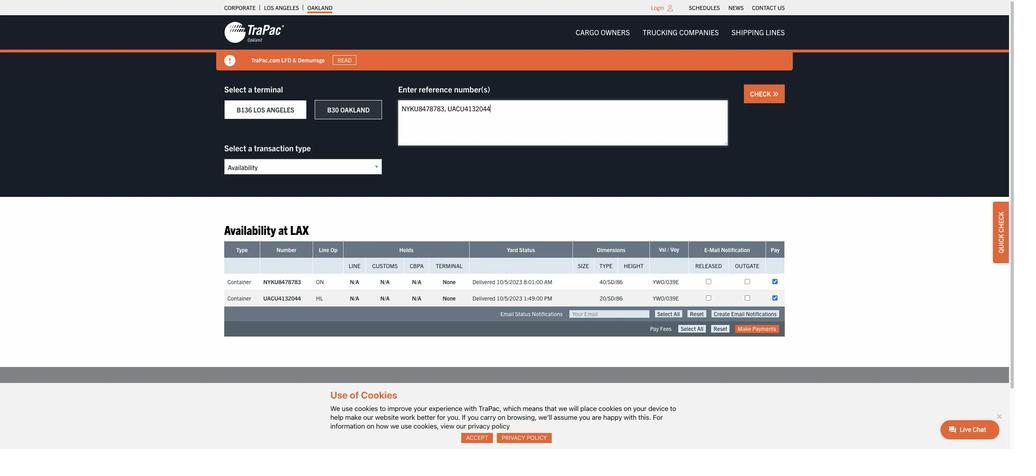 Task type: describe. For each thing, give the bounding box(es) containing it.
customer
[[525, 416, 551, 424]]

trucking companies link
[[637, 24, 726, 41]]

trapac,
[[479, 405, 502, 413]]

0 vertical spatial use
[[342, 405, 353, 413]]

1 your from the left
[[414, 405, 428, 413]]

select a transaction type
[[224, 143, 311, 153]]

10/5/2023 for 8:01:00
[[497, 279, 523, 286]]

email status notifications
[[501, 311, 563, 318]]

am
[[545, 279, 553, 286]]

contact us
[[753, 4, 785, 11]]

that
[[545, 405, 557, 413]]

better
[[417, 414, 436, 422]]

0 vertical spatial oakland
[[308, 4, 333, 11]]

los angeles link
[[264, 2, 299, 13]]

0 vertical spatial los
[[264, 4, 274, 11]]

0 horizontal spatial our
[[364, 414, 374, 422]]

pay for pay fees
[[651, 326, 659, 333]]

line for line op
[[319, 247, 329, 254]]

&
[[293, 56, 297, 64]]

type
[[296, 143, 311, 153]]

2 you from the left
[[580, 414, 591, 422]]

schedules
[[690, 4, 721, 11]]

solid image inside banner
[[224, 55, 236, 67]]

7th
[[435, 400, 444, 408]]

reference
[[419, 84, 453, 94]]

terminal
[[254, 84, 283, 94]]

us
[[778, 4, 785, 11]]

of
[[350, 390, 359, 401]]

number(s)
[[454, 84, 491, 94]]

387-
[[590, 416, 603, 424]]

read link
[[333, 55, 357, 65]]

cbpa
[[410, 263, 424, 270]]

container for nyku8478783
[[228, 279, 251, 286]]

news
[[729, 4, 744, 11]]

view
[[441, 423, 455, 431]]

Your Email email field
[[570, 311, 650, 318]]

policy
[[527, 435, 548, 442]]

availability
[[224, 222, 276, 238]]

pm
[[545, 295, 553, 302]]

holds
[[400, 247, 414, 254]]

delivered 10/5/2023 1:49:00 pm
[[473, 295, 553, 302]]

notification
[[722, 247, 751, 254]]

none for delivered 10/5/2023 8:01:00 am
[[443, 279, 456, 286]]

e-
[[705, 247, 710, 254]]

privacy
[[468, 423, 490, 431]]

a for terminal
[[248, 84, 252, 94]]

1 horizontal spatial we
[[559, 405, 568, 413]]

companies
[[680, 28, 719, 37]]

2722
[[603, 416, 618, 424]]

b30
[[327, 106, 339, 114]]

nyku8478783
[[264, 279, 301, 286]]

quick
[[998, 234, 1006, 254]]

corporate
[[224, 4, 256, 11]]

size
[[578, 263, 589, 270]]

shipping lines
[[732, 28, 785, 37]]

are
[[592, 414, 602, 422]]

1 horizontal spatial with
[[624, 414, 637, 422]]

yard status
[[507, 247, 535, 254]]

b30 oakland
[[327, 106, 370, 114]]

0 vertical spatial on
[[624, 405, 632, 413]]

you.
[[448, 414, 461, 422]]

contact us link
[[753, 2, 785, 13]]

vsl
[[660, 246, 667, 253]]

demurrage
[[298, 56, 325, 64]]

pay fees
[[651, 326, 672, 333]]

privacy
[[502, 435, 526, 442]]

select for select a terminal
[[224, 84, 246, 94]]

check inside check button
[[751, 90, 773, 98]]

status for email
[[516, 311, 531, 318]]

cargo owners
[[576, 28, 630, 37]]

use
[[331, 390, 348, 401]]

availability at lax
[[224, 222, 309, 238]]

delivered for delivered 10/5/2023 8:01:00 am
[[473, 279, 496, 286]]

delivered 10/5/2023 8:01:00 am
[[473, 279, 553, 286]]

mail
[[710, 247, 720, 254]]

1 cookies from the left
[[355, 405, 378, 413]]

a for transaction
[[248, 143, 252, 153]]

released
[[696, 263, 723, 270]]

solid image inside check button
[[773, 91, 779, 97]]

owners
[[601, 28, 630, 37]]

berth
[[418, 410, 434, 418]]

privacy policy link
[[497, 434, 552, 444]]

select for select a transaction type
[[224, 143, 246, 153]]

trapac.com
[[252, 56, 280, 64]]

service:
[[553, 416, 575, 424]]

ywo/039e for 20/sd/86
[[653, 295, 680, 302]]

trapac.com lfd & demurrage
[[252, 56, 325, 64]]

trucking
[[643, 28, 678, 37]]

accept link
[[462, 434, 493, 444]]

number
[[277, 247, 297, 254]]

if
[[462, 414, 466, 422]]

0 horizontal spatial we
[[391, 423, 399, 431]]

contact
[[753, 4, 777, 11]]

accept
[[466, 435, 489, 442]]

outgate
[[736, 263, 760, 270]]

make
[[345, 414, 362, 422]]

for
[[653, 414, 663, 422]]

delivered for delivered 10/5/2023 1:49:00 pm
[[473, 295, 496, 302]]

/
[[668, 246, 670, 253]]

this.
[[639, 414, 652, 422]]

quick check
[[998, 212, 1006, 254]]

2 your from the left
[[634, 405, 647, 413]]



Task type: vqa. For each thing, say whether or not it's contained in the screenshot.
Tariff Schedule menu item
no



Task type: locate. For each thing, give the bounding box(es) containing it.
menu bar
[[685, 2, 790, 13], [570, 24, 792, 41]]

1 container from the top
[[228, 279, 251, 286]]

1 vertical spatial delivered
[[473, 295, 496, 302]]

schedules link
[[690, 2, 721, 13]]

cookies up happy
[[599, 405, 623, 413]]

check
[[751, 90, 773, 98], [998, 212, 1006, 233]]

footer containing 2800 7th street
[[0, 367, 1010, 450]]

you
[[468, 414, 479, 422], [580, 414, 591, 422]]

1 vertical spatial on
[[498, 414, 506, 422]]

e-mail notification
[[705, 247, 751, 254]]

none
[[443, 279, 456, 286], [443, 295, 456, 302]]

los
[[264, 4, 274, 11], [254, 106, 265, 114]]

1 none from the top
[[443, 279, 456, 286]]

use down work
[[401, 423, 412, 431]]

None checkbox
[[707, 279, 712, 285], [707, 296, 712, 301], [745, 296, 750, 301], [707, 279, 712, 285], [707, 296, 712, 301], [745, 296, 750, 301]]

place
[[581, 405, 597, 413]]

you right if
[[468, 414, 479, 422]]

oakland down make
[[337, 426, 366, 434]]

website
[[375, 414, 399, 422]]

0 vertical spatial status
[[520, 247, 535, 254]]

0 horizontal spatial pay
[[651, 326, 659, 333]]

make payments link
[[736, 326, 780, 333]]

improve
[[388, 405, 412, 413]]

1 vertical spatial angeles
[[267, 106, 295, 114]]

work
[[401, 414, 416, 422]]

-
[[444, 410, 446, 418]]

select left transaction
[[224, 143, 246, 153]]

firms
[[418, 441, 434, 449]]

1 vertical spatial ywo/039e
[[653, 295, 680, 302]]

for
[[437, 414, 446, 422]]

line left op
[[319, 247, 329, 254]]

cargo
[[576, 28, 600, 37]]

1 vertical spatial status
[[516, 311, 531, 318]]

1 delivered from the top
[[473, 279, 496, 286]]

angeles left oakland link
[[275, 4, 299, 11]]

oakland right los angeles link
[[308, 4, 333, 11]]

20/sd/86
[[600, 295, 623, 302]]

0 horizontal spatial use
[[342, 405, 353, 413]]

0 vertical spatial our
[[364, 414, 374, 422]]

on left device
[[624, 405, 632, 413]]

0 horizontal spatial your
[[414, 405, 428, 413]]

1 you from the left
[[468, 414, 479, 422]]

lines
[[766, 28, 785, 37]]

light image
[[668, 5, 674, 11]]

n/a
[[350, 279, 360, 286], [381, 279, 390, 286], [412, 279, 422, 286], [350, 295, 360, 302], [381, 295, 390, 302], [412, 295, 422, 302]]

on
[[624, 405, 632, 413], [498, 414, 506, 422], [367, 423, 375, 431]]

line
[[319, 247, 329, 254], [349, 263, 361, 270]]

enter reference number(s)
[[398, 84, 491, 94]]

on left how
[[367, 423, 375, 431]]

your up this.
[[634, 405, 647, 413]]

40/sd/86
[[600, 279, 623, 286]]

0 horizontal spatial solid image
[[224, 55, 236, 67]]

ywo/039e for 40/sd/86
[[653, 279, 680, 286]]

on
[[316, 279, 324, 286]]

1 horizontal spatial our
[[457, 423, 467, 431]]

menu bar down light image
[[570, 24, 792, 41]]

1 horizontal spatial pay
[[771, 247, 780, 254]]

b136 los angeles
[[237, 106, 295, 114]]

0 vertical spatial pay
[[771, 247, 780, 254]]

0 horizontal spatial with
[[465, 405, 477, 413]]

10/5/2023 for 1:49:00
[[497, 295, 523, 302]]

oakland right 'b30'
[[341, 106, 370, 114]]

none for delivered 10/5/2023 1:49:00 pm
[[443, 295, 456, 302]]

select up b136
[[224, 84, 246, 94]]

10/5/2023
[[497, 279, 523, 286], [497, 295, 523, 302]]

enter
[[398, 84, 417, 94]]

None button
[[655, 311, 683, 318], [688, 311, 707, 318], [712, 311, 780, 318], [679, 326, 706, 333], [712, 326, 730, 333], [655, 311, 683, 318], [688, 311, 707, 318], [712, 311, 780, 318], [679, 326, 706, 333], [712, 326, 730, 333]]

browsing,
[[508, 414, 537, 422]]

policy
[[492, 423, 510, 431]]

None checkbox
[[745, 279, 750, 285], [773, 279, 778, 285], [773, 296, 778, 301], [745, 279, 750, 285], [773, 279, 778, 285], [773, 296, 778, 301]]

1 vertical spatial a
[[248, 143, 252, 153]]

to right device
[[671, 405, 677, 413]]

assume
[[554, 414, 578, 422]]

1 vertical spatial our
[[457, 423, 467, 431]]

0 vertical spatial a
[[248, 84, 252, 94]]

our right make
[[364, 414, 374, 422]]

2 vertical spatial oakland
[[337, 426, 366, 434]]

Enter reference number(s) text field
[[398, 100, 729, 146]]

0 vertical spatial we
[[559, 405, 568, 413]]

no image
[[996, 413, 1004, 421]]

2 cookies from the left
[[599, 405, 623, 413]]

your up better
[[414, 405, 428, 413]]

1 horizontal spatial solid image
[[773, 91, 779, 97]]

banner
[[0, 15, 1016, 71]]

2 none from the top
[[443, 295, 456, 302]]

0 vertical spatial with
[[465, 405, 477, 413]]

which
[[504, 405, 521, 413]]

2 10/5/2023 from the top
[[497, 295, 523, 302]]

oakland image
[[224, 21, 285, 44]]

1 horizontal spatial use
[[401, 423, 412, 431]]

0 horizontal spatial line
[[319, 247, 329, 254]]

we
[[331, 405, 340, 413]]

oakland inside footer
[[337, 426, 366, 434]]

status right yard
[[520, 247, 535, 254]]

our
[[364, 414, 374, 422], [457, 423, 467, 431]]

dimensions
[[597, 247, 626, 254]]

0 vertical spatial delivered
[[473, 279, 496, 286]]

30
[[435, 410, 443, 418]]

oakland link
[[308, 2, 333, 13]]

1 horizontal spatial type
[[600, 263, 613, 270]]

cargo owners link
[[570, 24, 637, 41]]

menu bar containing schedules
[[685, 2, 790, 13]]

status for yard
[[520, 247, 535, 254]]

1 vertical spatial line
[[349, 263, 361, 270]]

10/5/2023 up email
[[497, 295, 523, 302]]

0 vertical spatial check
[[751, 90, 773, 98]]

1 vertical spatial pay
[[651, 326, 659, 333]]

pay
[[771, 247, 780, 254], [651, 326, 659, 333]]

0 horizontal spatial to
[[380, 405, 386, 413]]

1 vertical spatial 10/5/2023
[[497, 295, 523, 302]]

1 vertical spatial check
[[998, 212, 1006, 233]]

0 vertical spatial none
[[443, 279, 456, 286]]

2 ywo/039e from the top
[[653, 295, 680, 302]]

1 vertical spatial solid image
[[773, 91, 779, 97]]

1 horizontal spatial your
[[634, 405, 647, 413]]

1 horizontal spatial line
[[349, 263, 361, 270]]

menu bar containing cargo owners
[[570, 24, 792, 41]]

0 vertical spatial solid image
[[224, 55, 236, 67]]

to
[[380, 405, 386, 413], [671, 405, 677, 413]]

type down "dimensions"
[[600, 263, 613, 270]]

trucking companies
[[643, 28, 719, 37]]

1 vertical spatial none
[[443, 295, 456, 302]]

0 vertical spatial 10/5/2023
[[497, 279, 523, 286]]

hl
[[316, 295, 323, 302]]

0 vertical spatial line
[[319, 247, 329, 254]]

news link
[[729, 2, 744, 13]]

1 ywo/039e from the top
[[653, 279, 680, 286]]

2 horizontal spatial on
[[624, 405, 632, 413]]

1 to from the left
[[380, 405, 386, 413]]

0 horizontal spatial check
[[751, 90, 773, 98]]

terminal
[[436, 263, 463, 270]]

1 vertical spatial menu bar
[[570, 24, 792, 41]]

help
[[331, 414, 344, 422]]

1 horizontal spatial check
[[998, 212, 1006, 233]]

1 a from the top
[[248, 84, 252, 94]]

0 horizontal spatial type
[[236, 247, 248, 254]]

we down website
[[391, 423, 399, 431]]

a left transaction
[[248, 143, 252, 153]]

0 vertical spatial type
[[236, 247, 248, 254]]

delivered down delivered 10/5/2023 8:01:00 am
[[473, 295, 496, 302]]

b136
[[237, 106, 252, 114]]

happy
[[604, 414, 623, 422]]

1 vertical spatial use
[[401, 423, 412, 431]]

banner containing cargo owners
[[0, 15, 1016, 71]]

1 10/5/2023 from the top
[[497, 279, 523, 286]]

with up if
[[465, 405, 477, 413]]

2 delivered from the top
[[473, 295, 496, 302]]

uacu4132044
[[264, 295, 301, 302]]

1:49:00
[[524, 295, 543, 302]]

ywo/039e down /
[[653, 279, 680, 286]]

customer service: 877-387-2722
[[525, 416, 618, 424]]

0 vertical spatial container
[[228, 279, 251, 286]]

cookies up make
[[355, 405, 378, 413]]

line for line
[[349, 263, 361, 270]]

we
[[559, 405, 568, 413], [391, 423, 399, 431]]

1 vertical spatial container
[[228, 295, 251, 302]]

2 select from the top
[[224, 143, 246, 153]]

delivered
[[473, 279, 496, 286], [473, 295, 496, 302]]

yard
[[507, 247, 518, 254]]

1 horizontal spatial to
[[671, 405, 677, 413]]

2 container from the top
[[228, 295, 251, 302]]

angeles
[[275, 4, 299, 11], [267, 106, 295, 114]]

0 horizontal spatial on
[[367, 423, 375, 431]]

los angeles
[[264, 4, 299, 11]]

select
[[224, 84, 246, 94], [224, 143, 246, 153]]

1 horizontal spatial you
[[580, 414, 591, 422]]

delivered up 'delivered 10/5/2023 1:49:00 pm'
[[473, 279, 496, 286]]

to up website
[[380, 405, 386, 413]]

0 horizontal spatial cookies
[[355, 405, 378, 413]]

use up make
[[342, 405, 353, 413]]

solid image
[[224, 55, 236, 67], [773, 91, 779, 97]]

1 vertical spatial we
[[391, 423, 399, 431]]

customs
[[373, 263, 398, 270]]

8:01:00
[[524, 279, 543, 286]]

your
[[414, 405, 428, 413], [634, 405, 647, 413]]

angeles down terminal
[[267, 106, 295, 114]]

10/5/2023 up 'delivered 10/5/2023 1:49:00 pm'
[[497, 279, 523, 286]]

oakland
[[308, 4, 333, 11], [341, 106, 370, 114], [337, 426, 366, 434]]

means
[[523, 405, 543, 413]]

menu bar up the shipping
[[685, 2, 790, 13]]

0 vertical spatial angeles
[[275, 4, 299, 11]]

1 vertical spatial oakland
[[341, 106, 370, 114]]

1 vertical spatial with
[[624, 414, 637, 422]]

how
[[376, 423, 389, 431]]

voy
[[671, 246, 680, 253]]

we up assume
[[559, 405, 568, 413]]

footer
[[0, 367, 1010, 450]]

1 vertical spatial type
[[600, 263, 613, 270]]

on up the policy
[[498, 414, 506, 422]]

los right b136
[[254, 106, 265, 114]]

2 a from the top
[[248, 143, 252, 153]]

our down if
[[457, 423, 467, 431]]

pay for pay
[[771, 247, 780, 254]]

ywo/039e up fees on the right of page
[[653, 295, 680, 302]]

1 vertical spatial select
[[224, 143, 246, 153]]

type down the availability
[[236, 247, 248, 254]]

2 vertical spatial on
[[367, 423, 375, 431]]

container for uacu4132044
[[228, 295, 251, 302]]

pay left fees on the right of page
[[651, 326, 659, 333]]

1 select from the top
[[224, 84, 246, 94]]

1 horizontal spatial cookies
[[599, 405, 623, 413]]

0 horizontal spatial you
[[468, 414, 479, 422]]

1 horizontal spatial on
[[498, 414, 506, 422]]

a left terminal
[[248, 84, 252, 94]]

check inside quick check link
[[998, 212, 1006, 233]]

line left "customs"
[[349, 263, 361, 270]]

experience
[[429, 405, 463, 413]]

will
[[569, 405, 579, 413]]

with left this.
[[624, 414, 637, 422]]

1 vertical spatial los
[[254, 106, 265, 114]]

we'll
[[539, 414, 553, 422]]

0 vertical spatial menu bar
[[685, 2, 790, 13]]

use
[[342, 405, 353, 413], [401, 423, 412, 431]]

code:
[[435, 441, 451, 449]]

quick check link
[[994, 202, 1010, 264]]

transaction
[[254, 143, 294, 153]]

pay right notification
[[771, 247, 780, 254]]

you down place
[[580, 414, 591, 422]]

lax
[[290, 222, 309, 238]]

0 vertical spatial select
[[224, 84, 246, 94]]

0 vertical spatial ywo/039e
[[653, 279, 680, 286]]

2 to from the left
[[671, 405, 677, 413]]

32
[[448, 410, 455, 418]]

fees
[[661, 326, 672, 333]]

status right email
[[516, 311, 531, 318]]

information
[[331, 423, 365, 431]]

los up oakland image
[[264, 4, 274, 11]]



